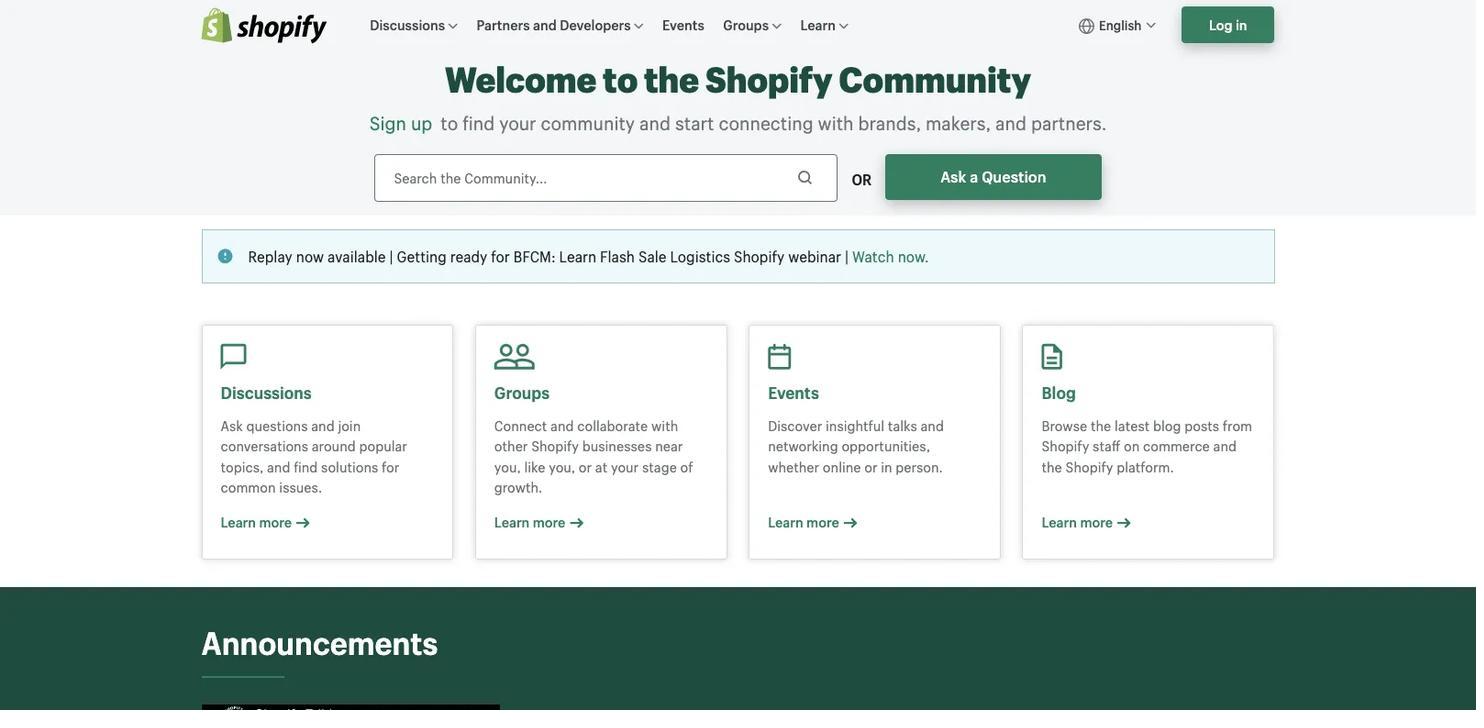 Task type: describe. For each thing, give the bounding box(es) containing it.
shopify down browse at the right bottom of page
[[1042, 437, 1090, 456]]

discover insightful talks and networking opportunities, whether online or in person.
[[768, 417, 944, 476]]

for inside ask questions and join conversations around popular topics, and find solutions for common issues.
[[382, 458, 400, 476]]

topics,
[[221, 458, 264, 476]]

the inside welcome to the shopify community sign up to find your community and start connecting with brands, makers, and partners.
[[644, 56, 699, 102]]

2 horizontal spatial the
[[1091, 417, 1112, 435]]

partners and developers link
[[477, 16, 634, 34]]

more for groups
[[533, 513, 566, 532]]

partners and developers
[[477, 16, 634, 34]]

and up around
[[311, 417, 335, 435]]

discussions link
[[370, 16, 445, 34]]

find inside welcome to the shopify community sign up to find your community and start connecting with brands, makers, and partners.
[[463, 111, 495, 135]]

0 horizontal spatial discussions
[[221, 382, 312, 404]]

and right partners
[[533, 16, 557, 34]]

shopify down staff on the bottom right
[[1066, 458, 1114, 476]]

commerce
[[1144, 437, 1211, 456]]

getting
[[397, 247, 447, 266]]

question
[[982, 166, 1047, 187]]

shopify logo image
[[201, 8, 327, 43]]

browse
[[1042, 417, 1088, 435]]

1 you, from the left
[[495, 458, 521, 476]]

replay
[[248, 247, 293, 266]]

join
[[338, 417, 361, 435]]

log in
[[1210, 16, 1248, 34]]

developers
[[560, 16, 631, 34]]

blog
[[1042, 382, 1077, 404]]

in inside discover insightful talks and networking opportunities, whether online or in person.
[[881, 458, 893, 476]]

at
[[596, 458, 608, 476]]

from
[[1223, 417, 1253, 435]]

issues.
[[279, 479, 322, 497]]

announcements
[[201, 622, 438, 664]]

learn more for discussions
[[221, 513, 292, 532]]

connect and collaborate with other shopify businesses near you, like you, or at your stage of growth.
[[495, 417, 694, 497]]

ask questions and join conversations around popular topics, and find solutions for common issues.
[[221, 417, 407, 497]]

start
[[676, 111, 715, 135]]

brands,
[[859, 111, 922, 135]]

learn for events
[[768, 513, 804, 532]]

and down the 'conversations' on the bottom of page
[[267, 458, 290, 476]]

now.
[[898, 247, 929, 266]]

0 vertical spatial discussions
[[370, 16, 445, 34]]

other
[[495, 437, 528, 456]]

blog
[[1154, 417, 1182, 435]]

1 horizontal spatial events
[[768, 382, 820, 404]]

learn more for groups
[[495, 513, 566, 532]]

and inside connect and collaborate with other shopify businesses near you, like you, or at your stage of growth.
[[551, 417, 574, 435]]

with inside connect and collaborate with other shopify businesses near you, like you, or at your stage of growth.
[[652, 417, 679, 435]]

0 horizontal spatial events
[[663, 16, 705, 34]]

or inside discover insightful talks and networking opportunities, whether online or in person.
[[865, 458, 878, 476]]

webinar
[[789, 247, 842, 266]]

like
[[525, 458, 546, 476]]

solutions
[[321, 458, 378, 476]]

ready
[[450, 247, 488, 266]]

more for events
[[807, 513, 840, 532]]

0 horizontal spatial to
[[441, 111, 458, 135]]

a
[[970, 166, 979, 187]]

more for discussions
[[259, 513, 292, 532]]

watch now. link
[[853, 247, 929, 266]]

watch
[[853, 247, 895, 266]]

with inside welcome to the shopify community sign up to find your community and start connecting with brands, makers, and partners.
[[818, 111, 854, 135]]

partners
[[477, 16, 530, 34]]

whether
[[768, 458, 820, 476]]

up
[[411, 111, 433, 135]]

businesses
[[583, 437, 652, 456]]

near
[[656, 437, 683, 456]]

available
[[328, 247, 386, 266]]

learn for groups
[[495, 513, 530, 532]]

your inside connect and collaborate with other shopify businesses near you, like you, or at your stage of growth.
[[611, 458, 639, 476]]

learn for discussions
[[221, 513, 256, 532]]



Task type: vqa. For each thing, say whether or not it's contained in the screenshot.


Task type: locate. For each thing, give the bounding box(es) containing it.
opportunities,
[[842, 437, 931, 456]]

browse the latest blog posts from shopify staff on commerce and the shopify platform.
[[1042, 417, 1253, 476]]

popular
[[359, 437, 407, 456]]

ask
[[941, 166, 967, 187], [221, 417, 243, 435]]

log in link
[[1182, 6, 1275, 43]]

find
[[463, 111, 495, 135], [294, 458, 318, 476]]

| left getting
[[390, 247, 393, 266]]

0 horizontal spatial ask
[[221, 417, 243, 435]]

log
[[1210, 16, 1233, 34]]

sign
[[370, 111, 407, 135]]

connect
[[495, 417, 547, 435]]

4 learn more from the left
[[1042, 513, 1114, 532]]

1 horizontal spatial to
[[603, 56, 638, 102]]

learn for blog
[[1042, 513, 1078, 532]]

1 horizontal spatial for
[[491, 247, 510, 266]]

and inside discover insightful talks and networking opportunities, whether online or in person.
[[921, 417, 944, 435]]

your
[[500, 111, 536, 135], [611, 458, 639, 476]]

you,
[[495, 458, 521, 476], [549, 458, 576, 476]]

growth.
[[495, 479, 543, 497]]

questions
[[246, 417, 308, 435]]

0 horizontal spatial or
[[579, 458, 592, 476]]

logistics
[[671, 247, 731, 266]]

online
[[823, 458, 861, 476]]

ask up the 'conversations' on the bottom of page
[[221, 417, 243, 435]]

1 vertical spatial the
[[1091, 417, 1112, 435]]

1 vertical spatial for
[[382, 458, 400, 476]]

or down opportunities,
[[865, 458, 878, 476]]

shopify up like
[[532, 437, 579, 456]]

and down from
[[1214, 437, 1237, 456]]

find inside ask questions and join conversations around popular topics, and find solutions for common issues.
[[294, 458, 318, 476]]

community
[[541, 111, 635, 135]]

discover
[[768, 417, 823, 435]]

and right connect
[[551, 417, 574, 435]]

person.
[[896, 458, 943, 476]]

1 horizontal spatial discussions
[[370, 16, 445, 34]]

| left the watch
[[845, 247, 849, 266]]

with up near
[[652, 417, 679, 435]]

None submit
[[782, 157, 828, 199]]

0 vertical spatial your
[[500, 111, 536, 135]]

events up 'discover'
[[768, 382, 820, 404]]

1 horizontal spatial you,
[[549, 458, 576, 476]]

1 vertical spatial in
[[881, 458, 893, 476]]

0 vertical spatial for
[[491, 247, 510, 266]]

your inside welcome to the shopify community sign up to find your community and start connecting with brands, makers, and partners.
[[500, 111, 536, 135]]

1 more from the left
[[259, 513, 292, 532]]

1 or from the left
[[579, 458, 592, 476]]

partners.
[[1032, 111, 1107, 135]]

shopify up the connecting
[[706, 56, 833, 102]]

in right log
[[1236, 16, 1248, 34]]

0 vertical spatial groups
[[724, 16, 769, 34]]

on
[[1124, 437, 1140, 456]]

0 vertical spatial in
[[1236, 16, 1248, 34]]

networking
[[768, 437, 839, 456]]

you, right like
[[549, 458, 576, 476]]

1 vertical spatial your
[[611, 458, 639, 476]]

1 horizontal spatial in
[[1236, 16, 1248, 34]]

2 vertical spatial the
[[1042, 458, 1063, 476]]

more
[[259, 513, 292, 532], [533, 513, 566, 532], [807, 513, 840, 532], [1081, 513, 1114, 532]]

shopify left webinar
[[734, 247, 785, 266]]

learn more for blog
[[1042, 513, 1114, 532]]

ask for ask questions and join conversations around popular topics, and find solutions for common issues.
[[221, 417, 243, 435]]

your down welcome
[[500, 111, 536, 135]]

more for blog
[[1081, 513, 1114, 532]]

1 horizontal spatial ask
[[941, 166, 967, 187]]

and right makers,
[[996, 111, 1027, 135]]

and right "talks"
[[921, 417, 944, 435]]

learn more for events
[[768, 513, 840, 532]]

makers,
[[926, 111, 991, 135]]

learn more down staff on the bottom right
[[1042, 513, 1114, 532]]

or inside connect and collaborate with other shopify businesses near you, like you, or at your stage of growth.
[[579, 458, 592, 476]]

discussions
[[370, 16, 445, 34], [221, 382, 312, 404]]

the up start
[[644, 56, 699, 102]]

platform.
[[1117, 458, 1175, 476]]

sale
[[639, 247, 667, 266]]

ask left a at the top of page
[[941, 166, 967, 187]]

2 learn more from the left
[[495, 513, 566, 532]]

1 vertical spatial events
[[768, 382, 820, 404]]

for
[[491, 247, 510, 266], [382, 458, 400, 476]]

1 | from the left
[[390, 247, 393, 266]]

|
[[390, 247, 393, 266], [845, 247, 849, 266]]

for right ready
[[491, 247, 510, 266]]

1 horizontal spatial groups
[[724, 16, 769, 34]]

and inside "browse the latest blog posts from shopify staff on commerce and the shopify platform."
[[1214, 437, 1237, 456]]

1 vertical spatial find
[[294, 458, 318, 476]]

3 more from the left
[[807, 513, 840, 532]]

find right up
[[463, 111, 495, 135]]

more down online
[[807, 513, 840, 532]]

more down staff on the bottom right
[[1081, 513, 1114, 532]]

1 horizontal spatial with
[[818, 111, 854, 135]]

1 horizontal spatial the
[[1042, 458, 1063, 476]]

events
[[663, 16, 705, 34], [768, 382, 820, 404]]

groups link
[[724, 16, 769, 34]]

stage
[[642, 458, 677, 476]]

ask inside ask questions and join conversations around popular topics, and find solutions for common issues.
[[221, 417, 243, 435]]

connecting
[[719, 111, 814, 135]]

1 horizontal spatial or
[[865, 458, 878, 476]]

2 | from the left
[[845, 247, 849, 266]]

with
[[818, 111, 854, 135], [652, 417, 679, 435]]

0 horizontal spatial in
[[881, 458, 893, 476]]

find up issues.
[[294, 458, 318, 476]]

in
[[1236, 16, 1248, 34], [881, 458, 893, 476]]

shopify inside connect and collaborate with other shopify businesses near you, like you, or at your stage of growth.
[[532, 437, 579, 456]]

learn more
[[221, 513, 292, 532], [495, 513, 566, 532], [768, 513, 840, 532], [1042, 513, 1114, 532]]

2 or from the left
[[865, 458, 878, 476]]

posts
[[1185, 417, 1220, 435]]

more down growth. on the left bottom of page
[[533, 513, 566, 532]]

in down opportunities,
[[881, 458, 893, 476]]

1 vertical spatial to
[[441, 111, 458, 135]]

events link
[[663, 16, 705, 34]]

community
[[839, 56, 1032, 102]]

welcome
[[445, 56, 597, 102]]

learn
[[801, 16, 839, 34], [560, 247, 597, 266], [221, 513, 256, 532], [495, 513, 530, 532], [768, 513, 804, 532], [1042, 513, 1078, 532]]

shopify inside welcome to the shopify community sign up to find your community and start connecting with brands, makers, and partners.
[[706, 56, 833, 102]]

4 more from the left
[[1081, 513, 1114, 532]]

0 horizontal spatial groups
[[495, 382, 550, 404]]

for down popular
[[382, 458, 400, 476]]

english button
[[1076, 5, 1160, 46]]

shopify
[[706, 56, 833, 102], [734, 247, 785, 266], [532, 437, 579, 456], [1042, 437, 1090, 456], [1066, 458, 1114, 476]]

Search text field
[[375, 154, 838, 202]]

events left the groups link at top
[[663, 16, 705, 34]]

0 horizontal spatial with
[[652, 417, 679, 435]]

the
[[644, 56, 699, 102], [1091, 417, 1112, 435], [1042, 458, 1063, 476]]

0 vertical spatial ask
[[941, 166, 967, 187]]

0 vertical spatial find
[[463, 111, 495, 135]]

0 vertical spatial the
[[644, 56, 699, 102]]

the up staff on the bottom right
[[1091, 417, 1112, 435]]

learn more down growth. on the left bottom of page
[[495, 513, 566, 532]]

replay now available | getting ready for bfcm: learn flash sale logistics shopify webinar | watch now.
[[248, 247, 929, 266]]

you, down other
[[495, 458, 521, 476]]

to up the "community"
[[603, 56, 638, 102]]

or
[[852, 169, 872, 189]]

english
[[1100, 16, 1142, 34]]

or left at
[[579, 458, 592, 476]]

your down businesses at bottom
[[611, 458, 639, 476]]

groups right events link
[[724, 16, 769, 34]]

1 horizontal spatial |
[[845, 247, 849, 266]]

learn more down common
[[221, 513, 292, 532]]

collaborate
[[578, 417, 648, 435]]

welcome to the shopify community sign up to find your community and start connecting with brands, makers, and partners.
[[370, 56, 1107, 135]]

0 vertical spatial events
[[663, 16, 705, 34]]

2 you, from the left
[[549, 458, 576, 476]]

1 learn more from the left
[[221, 513, 292, 532]]

talks
[[888, 417, 918, 435]]

1 horizontal spatial your
[[611, 458, 639, 476]]

with left brands,
[[818, 111, 854, 135]]

staff
[[1093, 437, 1121, 456]]

flash
[[600, 247, 635, 266]]

1 vertical spatial discussions
[[221, 382, 312, 404]]

ask for ask a question
[[941, 166, 967, 187]]

groups
[[724, 16, 769, 34], [495, 382, 550, 404]]

groups up connect
[[495, 382, 550, 404]]

0 horizontal spatial the
[[644, 56, 699, 102]]

and left start
[[640, 111, 671, 135]]

1 vertical spatial with
[[652, 417, 679, 435]]

common
[[221, 479, 276, 497]]

ask a question
[[941, 166, 1047, 187]]

conversations
[[221, 437, 308, 456]]

the down browse at the right bottom of page
[[1042, 458, 1063, 476]]

to right up
[[441, 111, 458, 135]]

latest
[[1115, 417, 1150, 435]]

0 horizontal spatial find
[[294, 458, 318, 476]]

of
[[681, 458, 694, 476]]

insightful
[[826, 417, 885, 435]]

2 more from the left
[[533, 513, 566, 532]]

0 vertical spatial to
[[603, 56, 638, 102]]

learn more down whether
[[768, 513, 840, 532]]

1 vertical spatial ask
[[221, 417, 243, 435]]

around
[[312, 437, 356, 456]]

sign up link
[[370, 111, 437, 135]]

0 vertical spatial with
[[818, 111, 854, 135]]

0 horizontal spatial your
[[500, 111, 536, 135]]

now
[[296, 247, 324, 266]]

and
[[533, 16, 557, 34], [640, 111, 671, 135], [996, 111, 1027, 135], [311, 417, 335, 435], [551, 417, 574, 435], [921, 417, 944, 435], [1214, 437, 1237, 456], [267, 458, 290, 476]]

bfcm:
[[514, 247, 556, 266]]

3 learn more from the left
[[768, 513, 840, 532]]

more down issues.
[[259, 513, 292, 532]]

1 horizontal spatial find
[[463, 111, 495, 135]]

ask a question link
[[886, 154, 1102, 200]]

0 horizontal spatial you,
[[495, 458, 521, 476]]

1 vertical spatial groups
[[495, 382, 550, 404]]

0 horizontal spatial |
[[390, 247, 393, 266]]

0 horizontal spatial for
[[382, 458, 400, 476]]



